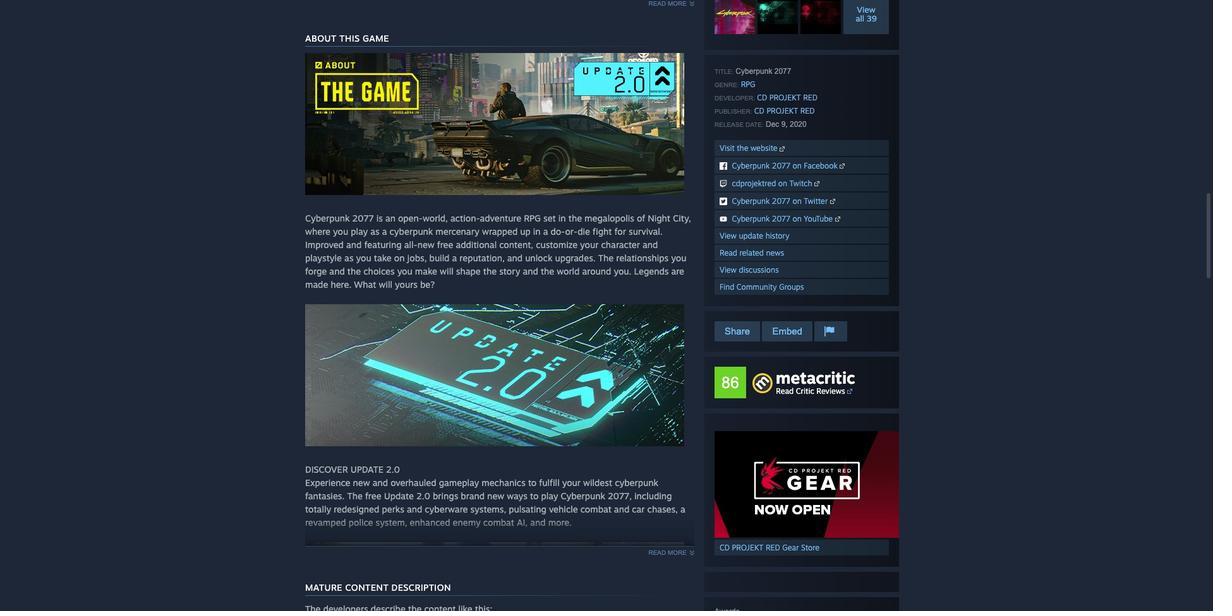 Task type: vqa. For each thing, say whether or not it's contained in the screenshot.
are
yes



Task type: describe. For each thing, give the bounding box(es) containing it.
the inside "discover update 2.0 experience new and overhauled gameplay mechanics to fulfill your wildest cyberpunk fantasies. the free update 2.0 brings brand new ways to play cyberpunk 2077, including totally redesigned perks and cyberware systems, pulsating vehicle combat and car chases, a revamped police system, enhanced enemy combat ai, and more."
[[347, 491, 363, 502]]

a right build at the top left of the page
[[452, 253, 457, 263]]

9,
[[782, 120, 788, 129]]

overhauled
[[391, 478, 437, 489]]

2077,
[[608, 491, 632, 502]]

jobs,
[[408, 253, 427, 263]]

visit the website
[[720, 143, 780, 153]]

mercenary
[[436, 226, 480, 237]]

cdprojektred on twitch link
[[715, 175, 890, 191]]

mechanics
[[482, 478, 526, 489]]

and down unlock
[[523, 266, 539, 277]]

cyberpunk 2077 on youtube link
[[715, 210, 890, 227]]

0 vertical spatial red
[[804, 93, 818, 102]]

cyberpunk for cyberpunk 2077 is an open-world, action-adventure rpg set in the megalopolis of night city, where you play as a cyberpunk mercenary wrapped up in a do-or-die fight for survival. improved and featuring all-new free additional content, customize your character and playstyle as you take on jobs, build a reputation, and unlock upgrades. the relationships you forge and the choices you make will shape the story and the world around you. legends are made here. what will yours be?
[[305, 213, 350, 224]]

title:
[[715, 68, 734, 75]]

rpg inside cyberpunk 2077 is an open-world, action-adventure rpg set in the megalopolis of night city, where you play as a cyberpunk mercenary wrapped up in a do-or-die fight for survival. improved and featuring all-new free additional content, customize your character and playstyle as you take on jobs, build a reputation, and unlock upgrades. the relationships you forge and the choices you make will shape the story and the world around you. legends are made here. what will yours be?
[[524, 213, 541, 224]]

developer:
[[715, 95, 755, 102]]

0 vertical spatial projekt
[[770, 93, 801, 102]]

description
[[392, 583, 451, 593]]

yours
[[395, 279, 418, 290]]

1 vertical spatial cd
[[755, 106, 765, 116]]

your inside "discover update 2.0 experience new and overhauled gameplay mechanics to fulfill your wildest cyberpunk fantasies. the free update 2.0 brings brand new ways to play cyberpunk 2077, including totally redesigned perks and cyberware systems, pulsating vehicle combat and car chases, a revamped police system, enhanced enemy combat ai, and more."
[[562, 478, 581, 489]]

systems,
[[471, 504, 507, 515]]

cyberware
[[425, 504, 468, 515]]

0 vertical spatial as
[[371, 226, 380, 237]]

profilo cyberspazio image
[[715, 0, 755, 34]]

the up or-
[[569, 213, 582, 224]]

you up improved on the left top
[[333, 226, 348, 237]]

1 horizontal spatial in
[[559, 213, 566, 224]]

1 vertical spatial to
[[530, 491, 539, 502]]

system,
[[376, 518, 408, 528]]

or-
[[565, 226, 578, 237]]

cdprojektred
[[732, 179, 777, 188]]

discover
[[305, 465, 348, 475]]

build
[[430, 253, 450, 263]]

cyberpunk 2077 is an open-world, action-adventure rpg set in the megalopolis of night city, where you play as a cyberpunk mercenary wrapped up in a do-or-die fight for survival. improved and featuring all-new free additional content, customize your character and playstyle as you take on jobs, build a reputation, and unlock upgrades. the relationships you forge and the choices you make will shape the story and the world around you. legends are made here. what will yours be?
[[305, 213, 692, 290]]

twitter
[[804, 196, 828, 206]]

a up featuring
[[382, 226, 387, 237]]

youtube
[[804, 214, 833, 224]]

you up the yours
[[397, 266, 413, 277]]

0 horizontal spatial 2.0
[[386, 465, 400, 475]]

the up what
[[348, 266, 361, 277]]

and down the update
[[373, 478, 388, 489]]

about this game
[[305, 33, 389, 43]]

fight
[[593, 226, 612, 237]]

for
[[615, 226, 627, 237]]

and up here.
[[330, 266, 345, 277]]

metacritic
[[776, 368, 856, 388]]

cyberpunk 2077 on facebook
[[732, 161, 838, 171]]

content
[[345, 583, 389, 593]]

a inside "discover update 2.0 experience new and overhauled gameplay mechanics to fulfill your wildest cyberpunk fantasies. the free update 2.0 brings brand new ways to play cyberpunk 2077, including totally redesigned perks and cyberware systems, pulsating vehicle combat and car chases, a revamped police system, enhanced enemy combat ai, and more."
[[681, 504, 686, 515]]

cd projekt red link for developer:
[[758, 93, 818, 102]]

read critic reviews
[[776, 387, 846, 396]]

free inside "discover update 2.0 experience new and overhauled gameplay mechanics to fulfill your wildest cyberpunk fantasies. the free update 2.0 brings brand new ways to play cyberpunk 2077, including totally redesigned perks and cyberware systems, pulsating vehicle combat and car chases, a revamped police system, enhanced enemy combat ai, and more."
[[365, 491, 382, 502]]

release
[[715, 121, 744, 128]]

on inside cyberpunk 2077 is an open-world, action-adventure rpg set in the megalopolis of night city, where you play as a cyberpunk mercenary wrapped up in a do-or-die fight for survival. improved and featuring all-new free additional content, customize your character and playstyle as you take on jobs, build a reputation, and unlock upgrades. the relationships you forge and the choices you make will shape the story and the world around you. legends are made here. what will yours be?
[[394, 253, 405, 263]]

take
[[374, 253, 392, 263]]

read related news
[[720, 248, 785, 258]]

read critic reviews link
[[776, 387, 846, 396]]

redesigned
[[334, 504, 380, 515]]

gameplay
[[439, 478, 479, 489]]

cyberpunk inside "discover update 2.0 experience new and overhauled gameplay mechanics to fulfill your wildest cyberpunk fantasies. the free update 2.0 brings brand new ways to play cyberpunk 2077, including totally redesigned perks and cyberware systems, pulsating vehicle combat and car chases, a revamped police system, enhanced enemy combat ai, and more."
[[615, 478, 659, 489]]

1 vertical spatial projekt
[[767, 106, 799, 116]]

cyberpunk for cyberpunk 2077 on youtube
[[732, 214, 770, 224]]

shape
[[456, 266, 481, 277]]

legends
[[634, 266, 669, 277]]

open-
[[398, 213, 423, 224]]

1 vertical spatial will
[[379, 279, 393, 290]]

2 vertical spatial red
[[766, 544, 781, 553]]

visit
[[720, 143, 735, 153]]

brings
[[433, 491, 459, 502]]

your inside cyberpunk 2077 is an open-world, action-adventure rpg set in the megalopolis of night city, where you play as a cyberpunk mercenary wrapped up in a do-or-die fight for survival. improved and featuring all-new free additional content, customize your character and playstyle as you take on jobs, build a reputation, and unlock upgrades. the relationships you forge and the choices you make will shape the story and the world around you. legends are made here. what will yours be?
[[580, 239, 599, 250]]

history
[[766, 231, 790, 241]]

are
[[672, 266, 685, 277]]

what
[[354, 279, 376, 290]]

the down unlock
[[541, 266, 555, 277]]

pulsating
[[509, 504, 547, 515]]

is
[[377, 213, 383, 224]]

1 vertical spatial combat
[[484, 518, 515, 528]]

up
[[521, 226, 531, 237]]

critic
[[796, 387, 815, 396]]

ia senza freni image
[[801, 0, 841, 24]]

2020
[[790, 120, 807, 129]]

view update history link
[[715, 228, 890, 244]]

new inside cyberpunk 2077 is an open-world, action-adventure rpg set in the megalopolis of night city, where you play as a cyberpunk mercenary wrapped up in a do-or-die fight for survival. improved and featuring all-new free additional content, customize your character and playstyle as you take on jobs, build a reputation, and unlock upgrades. the relationships you forge and the choices you make will shape the story and the world around you. legends are made here. what will yours be?
[[418, 239, 435, 250]]

read more
[[649, 550, 687, 557]]

additional
[[456, 239, 497, 250]]

free inside cyberpunk 2077 is an open-world, action-adventure rpg set in the megalopolis of night city, where you play as a cyberpunk mercenary wrapped up in a do-or-die fight for survival. improved and featuring all-new free additional content, customize your character and playstyle as you take on jobs, build a reputation, and unlock upgrades. the relationships you forge and the choices you make will shape the story and the world around you. legends are made here. what will yours be?
[[437, 239, 454, 250]]

1 vertical spatial new
[[353, 478, 370, 489]]

embed link
[[763, 322, 813, 342]]

die
[[578, 226, 591, 237]]

story
[[500, 266, 521, 277]]

you.
[[614, 266, 632, 277]]

on for facebook
[[793, 161, 802, 171]]

game
[[363, 33, 389, 43]]

brand
[[461, 491, 485, 502]]

reviews
[[817, 387, 846, 396]]

cd projekt red gear store link
[[715, 540, 890, 556]]

do-
[[551, 226, 565, 237]]

find community groups
[[720, 282, 805, 292]]

share
[[725, 326, 750, 337]]

cyberpunk inside "discover update 2.0 experience new and overhauled gameplay mechanics to fulfill your wildest cyberpunk fantasies. the free update 2.0 brings brand new ways to play cyberpunk 2077, including totally redesigned perks and cyberware systems, pulsating vehicle combat and car chases, a revamped police system, enhanced enemy combat ai, and more."
[[561, 491, 606, 502]]

character
[[602, 239, 640, 250]]

be?
[[420, 279, 435, 290]]

0 vertical spatial to
[[528, 478, 537, 489]]

relationships
[[617, 253, 669, 263]]

action-
[[451, 213, 480, 224]]

read for read related news
[[720, 248, 738, 258]]

play inside "discover update 2.0 experience new and overhauled gameplay mechanics to fulfill your wildest cyberpunk fantasies. the free update 2.0 brings brand new ways to play cyberpunk 2077, including totally redesigned perks and cyberware systems, pulsating vehicle combat and car chases, a revamped police system, enhanced enemy combat ai, and more."
[[541, 491, 559, 502]]

on for youtube
[[793, 214, 802, 224]]



Task type: locate. For each thing, give the bounding box(es) containing it.
play
[[351, 226, 368, 237], [541, 491, 559, 502]]

0 vertical spatial in
[[559, 213, 566, 224]]

rpg up up
[[524, 213, 541, 224]]

playstyle
[[305, 253, 342, 263]]

0 vertical spatial read
[[720, 248, 738, 258]]

cd projekt red link for publisher:
[[755, 106, 815, 116]]

0 vertical spatial rpg
[[741, 79, 756, 89]]

cd right more
[[720, 544, 730, 553]]

in right set
[[559, 213, 566, 224]]

mature content description
[[305, 583, 451, 593]]

upgrades.
[[555, 253, 596, 263]]

1 horizontal spatial rpg
[[741, 79, 756, 89]]

1 horizontal spatial the
[[599, 253, 614, 263]]

forge
[[305, 266, 327, 277]]

read related news link
[[715, 245, 890, 261]]

0 vertical spatial combat
[[581, 504, 612, 515]]

1 vertical spatial cd projekt red link
[[755, 106, 815, 116]]

cyberpunk up rpg link
[[736, 67, 773, 76]]

0 vertical spatial the
[[599, 253, 614, 263]]

adventure
[[480, 213, 522, 224]]

2 vertical spatial view
[[720, 265, 737, 275]]

made
[[305, 279, 328, 290]]

night
[[648, 213, 671, 224]]

will down build at the top left of the page
[[440, 266, 454, 277]]

cyberpsicosi image
[[758, 0, 798, 24]]

0 horizontal spatial cyberpunk
[[390, 226, 433, 237]]

about
[[305, 33, 337, 43]]

new up the systems,
[[488, 491, 505, 502]]

2 vertical spatial projekt
[[732, 544, 764, 553]]

1 vertical spatial 2.0
[[417, 491, 430, 502]]

your down die
[[580, 239, 599, 250]]

1 vertical spatial as
[[345, 253, 354, 263]]

where
[[305, 226, 331, 237]]

combat down the systems,
[[484, 518, 515, 528]]

1 vertical spatial the
[[347, 491, 363, 502]]

play down "fulfill"
[[541, 491, 559, 502]]

read left 'critic'
[[776, 387, 794, 396]]

on up cyberpunk 2077 on youtube link
[[793, 196, 802, 206]]

2077 up 9,
[[775, 67, 792, 76]]

2077 inside title: cyberpunk 2077 genre: rpg developer: cd projekt red publisher: cd projekt red release date: dec 9, 2020
[[775, 67, 792, 76]]

2 vertical spatial cd
[[720, 544, 730, 553]]

the inside cyberpunk 2077 is an open-world, action-adventure rpg set in the megalopolis of night city, where you play as a cyberpunk mercenary wrapped up in a do-or-die fight for survival. improved and featuring all-new free additional content, customize your character and playstyle as you take on jobs, build a reputation, and unlock upgrades. the relationships you forge and the choices you make will shape the story and the world around you. legends are made here. what will yours be?
[[599, 253, 614, 263]]

0 horizontal spatial free
[[365, 491, 382, 502]]

cyberpunk 2077 on facebook link
[[715, 157, 890, 174]]

2077 up history
[[772, 214, 791, 224]]

cyberpunk for cyberpunk 2077 on facebook
[[732, 161, 770, 171]]

free up build at the top left of the page
[[437, 239, 454, 250]]

twitch
[[790, 179, 813, 188]]

perks
[[382, 504, 405, 515]]

0 horizontal spatial combat
[[484, 518, 515, 528]]

will down choices
[[379, 279, 393, 290]]

0 vertical spatial your
[[580, 239, 599, 250]]

here.
[[331, 279, 352, 290]]

police
[[349, 518, 373, 528]]

cyberpunk down cdprojektred
[[732, 196, 770, 206]]

1 horizontal spatial will
[[440, 266, 454, 277]]

1 horizontal spatial 2.0
[[417, 491, 430, 502]]

new up the jobs,
[[418, 239, 435, 250]]

choices
[[364, 266, 395, 277]]

0 vertical spatial play
[[351, 226, 368, 237]]

the up redesigned
[[347, 491, 363, 502]]

0 horizontal spatial play
[[351, 226, 368, 237]]

1 vertical spatial red
[[801, 106, 815, 116]]

world
[[557, 266, 580, 277]]

view for update
[[720, 231, 737, 241]]

new down the update
[[353, 478, 370, 489]]

groups
[[780, 282, 805, 292]]

as right playstyle
[[345, 253, 354, 263]]

2 horizontal spatial new
[[488, 491, 505, 502]]

to
[[528, 478, 537, 489], [530, 491, 539, 502]]

dec
[[766, 120, 780, 129]]

read
[[720, 248, 738, 258], [776, 387, 794, 396]]

2.0 up overhauled
[[386, 465, 400, 475]]

city,
[[673, 213, 692, 224]]

cyberpunk up all-
[[390, 226, 433, 237]]

1 vertical spatial in
[[533, 226, 541, 237]]

ways
[[507, 491, 528, 502]]

0 horizontal spatial new
[[353, 478, 370, 489]]

the right visit
[[737, 143, 749, 153]]

0 horizontal spatial the
[[347, 491, 363, 502]]

cyberpunk up including
[[615, 478, 659, 489]]

vehicle
[[549, 504, 578, 515]]

1 horizontal spatial combat
[[581, 504, 612, 515]]

car
[[632, 504, 645, 515]]

2077 left is
[[352, 213, 374, 224]]

combat down wildest
[[581, 504, 612, 515]]

in right up
[[533, 226, 541, 237]]

1 horizontal spatial as
[[371, 226, 380, 237]]

0 vertical spatial cd
[[758, 93, 768, 102]]

cyberpunk inside cyberpunk 2077 is an open-world, action-adventure rpg set in the megalopolis of night city, where you play as a cyberpunk mercenary wrapped up in a do-or-die fight for survival. improved and featuring all-new free additional content, customize your character and playstyle as you take on jobs, build a reputation, and unlock upgrades. the relationships you forge and the choices you make will shape the story and the world around you. legends are made here. what will yours be?
[[305, 213, 350, 224]]

2.0 down overhauled
[[417, 491, 430, 502]]

discover update 2.0 experience new and overhauled gameplay mechanics to fulfill your wildest cyberpunk fantasies. the free update 2.0 brings brand new ways to play cyberpunk 2077, including totally redesigned perks and cyberware systems, pulsating vehicle combat and car chases, a revamped police system, enhanced enemy combat ai, and more.
[[305, 465, 686, 528]]

86
[[722, 374, 740, 392]]

the
[[599, 253, 614, 263], [347, 491, 363, 502]]

related
[[740, 248, 764, 258]]

improved
[[305, 239, 344, 250]]

free up redesigned
[[365, 491, 382, 502]]

of
[[637, 213, 646, 224]]

wildest
[[584, 478, 613, 489]]

cyberpunk up update on the right of the page
[[732, 214, 770, 224]]

facebook
[[804, 161, 838, 171]]

the up around
[[599, 253, 614, 263]]

cyberpunk 2077 on twitter link
[[715, 193, 890, 209]]

1 horizontal spatial read
[[776, 387, 794, 396]]

publisher:
[[715, 108, 753, 115]]

unlock
[[525, 253, 553, 263]]

1 horizontal spatial cyberpunk
[[615, 478, 659, 489]]

and right the ai,
[[531, 518, 546, 528]]

view up find
[[720, 265, 737, 275]]

2077 for cyberpunk 2077 on twitter
[[772, 196, 791, 206]]

0 horizontal spatial as
[[345, 253, 354, 263]]

1 vertical spatial free
[[365, 491, 382, 502]]

the down the 'reputation,'
[[483, 266, 497, 277]]

1 vertical spatial play
[[541, 491, 559, 502]]

view all 39
[[856, 4, 877, 23]]

a right chases,
[[681, 504, 686, 515]]

rpg up developer:
[[741, 79, 756, 89]]

as down is
[[371, 226, 380, 237]]

cyberpunk
[[736, 67, 773, 76], [732, 161, 770, 171], [732, 196, 770, 206], [305, 213, 350, 224], [732, 214, 770, 224], [561, 491, 606, 502]]

view update history
[[720, 231, 790, 241]]

to up pulsating
[[530, 491, 539, 502]]

0 vertical spatial free
[[437, 239, 454, 250]]

0 vertical spatial cyberpunk
[[390, 226, 433, 237]]

cd up the "date:"
[[755, 106, 765, 116]]

free
[[437, 239, 454, 250], [365, 491, 382, 502]]

1 horizontal spatial new
[[418, 239, 435, 250]]

revamped
[[305, 518, 346, 528]]

1 vertical spatial read
[[776, 387, 794, 396]]

fulfill
[[539, 478, 560, 489]]

play up featuring
[[351, 226, 368, 237]]

1 vertical spatial rpg
[[524, 213, 541, 224]]

1 vertical spatial cyberpunk
[[615, 478, 659, 489]]

website
[[751, 143, 778, 153]]

2077 up 'cdprojektred on twitch'
[[772, 161, 791, 171]]

and down survival.
[[643, 239, 658, 250]]

your
[[580, 239, 599, 250], [562, 478, 581, 489]]

you up are
[[672, 253, 687, 263]]

new
[[418, 239, 435, 250], [353, 478, 370, 489], [488, 491, 505, 502]]

store
[[802, 544, 820, 553]]

0 vertical spatial 2.0
[[386, 465, 400, 475]]

view for discussions
[[720, 265, 737, 275]]

discussions
[[739, 265, 779, 275]]

2077 for cyberpunk 2077 on youtube
[[772, 214, 791, 224]]

read left the related
[[720, 248, 738, 258]]

0 vertical spatial new
[[418, 239, 435, 250]]

2077 inside cyberpunk 2077 is an open-world, action-adventure rpg set in the megalopolis of night city, where you play as a cyberpunk mercenary wrapped up in a do-or-die fight for survival. improved and featuring all-new free additional content, customize your character and playstyle as you take on jobs, build a reputation, and unlock upgrades. the relationships you forge and the choices you make will shape the story and the world around you. legends are made here. what will yours be?
[[352, 213, 374, 224]]

megalopolis
[[585, 213, 635, 224]]

2077 for cyberpunk 2077 is an open-world, action-adventure rpg set in the megalopolis of night city, where you play as a cyberpunk mercenary wrapped up in a do-or-die fight for survival. improved and featuring all-new free additional content, customize your character and playstyle as you take on jobs, build a reputation, and unlock upgrades. the relationships you forge and the choices you make will shape the story and the world around you. legends are made here. what will yours be?
[[352, 213, 374, 224]]

red
[[804, 93, 818, 102], [801, 106, 815, 116], [766, 544, 781, 553]]

make
[[415, 266, 438, 277]]

view right ia senza freni image
[[857, 4, 876, 14]]

0 horizontal spatial will
[[379, 279, 393, 290]]

0 horizontal spatial in
[[533, 226, 541, 237]]

on right take
[[394, 253, 405, 263]]

rpg link
[[741, 79, 756, 89]]

news
[[767, 248, 785, 258]]

0 vertical spatial will
[[440, 266, 454, 277]]

view left update on the right of the page
[[720, 231, 737, 241]]

cyberpunk up where
[[305, 213, 350, 224]]

set
[[544, 213, 556, 224]]

title: cyberpunk 2077 genre: rpg developer: cd projekt red publisher: cd projekt red release date: dec 9, 2020
[[715, 67, 818, 129]]

and
[[346, 239, 362, 250], [643, 239, 658, 250], [507, 253, 523, 263], [330, 266, 345, 277], [523, 266, 539, 277], [373, 478, 388, 489], [407, 504, 423, 515], [614, 504, 630, 515], [531, 518, 546, 528]]

and down content,
[[507, 253, 523, 263]]

cdprojektred on twitch
[[732, 179, 813, 188]]

you left take
[[356, 253, 372, 263]]

cyberpunk for cyberpunk 2077 on twitter
[[732, 196, 770, 206]]

view for all
[[857, 4, 876, 14]]

1 horizontal spatial play
[[541, 491, 559, 502]]

read
[[649, 550, 667, 557]]

view
[[857, 4, 876, 14], [720, 231, 737, 241], [720, 265, 737, 275]]

all-
[[404, 239, 418, 250]]

1 vertical spatial view
[[720, 231, 737, 241]]

to left "fulfill"
[[528, 478, 537, 489]]

survival.
[[629, 226, 663, 237]]

cyberpunk inside cyberpunk 2077 is an open-world, action-adventure rpg set in the megalopolis of night city, where you play as a cyberpunk mercenary wrapped up in a do-or-die fight for survival. improved and featuring all-new free additional content, customize your character and playstyle as you take on jobs, build a reputation, and unlock upgrades. the relationships you forge and the choices you make will shape the story and the world around you. legends are made here. what will yours be?
[[390, 226, 433, 237]]

cyberpunk down "visit the website"
[[732, 161, 770, 171]]

1 horizontal spatial free
[[437, 239, 454, 250]]

and down "2077,"
[[614, 504, 630, 515]]

on for twitter
[[793, 196, 802, 206]]

including
[[635, 491, 672, 502]]

an
[[386, 213, 396, 224]]

and up enhanced
[[407, 504, 423, 515]]

cyberpunk down wildest
[[561, 491, 606, 502]]

on down the cyberpunk 2077 on facebook
[[779, 179, 788, 188]]

experience
[[305, 478, 351, 489]]

0 vertical spatial view
[[857, 4, 876, 14]]

2077 for cyberpunk 2077 on facebook
[[772, 161, 791, 171]]

1 vertical spatial your
[[562, 478, 581, 489]]

2077 up cyberpunk 2077 on youtube
[[772, 196, 791, 206]]

date:
[[746, 121, 764, 128]]

embed
[[773, 326, 803, 337]]

read for read critic reviews
[[776, 387, 794, 396]]

0 vertical spatial cd projekt red link
[[758, 93, 818, 102]]

and left featuring
[[346, 239, 362, 250]]

cyberpunk inside title: cyberpunk 2077 genre: rpg developer: cd projekt red publisher: cd projekt red release date: dec 9, 2020
[[736, 67, 773, 76]]

on up cdprojektred on twitch link
[[793, 161, 802, 171]]

0 horizontal spatial rpg
[[524, 213, 541, 224]]

39
[[867, 13, 877, 23]]

enhanced
[[410, 518, 451, 528]]

a left do-
[[543, 226, 548, 237]]

2 vertical spatial new
[[488, 491, 505, 502]]

update
[[351, 465, 384, 475]]

0 horizontal spatial read
[[720, 248, 738, 258]]

your right "fulfill"
[[562, 478, 581, 489]]

view inside view all 39
[[857, 4, 876, 14]]

cyberpunk
[[390, 226, 433, 237], [615, 478, 659, 489]]

play inside cyberpunk 2077 is an open-world, action-adventure rpg set in the megalopolis of night city, where you play as a cyberpunk mercenary wrapped up in a do-or-die fight for survival. improved and featuring all-new free additional content, customize your character and playstyle as you take on jobs, build a reputation, and unlock upgrades. the relationships you forge and the choices you make will shape the story and the world around you. legends are made here. what will yours be?
[[351, 226, 368, 237]]

on up view update history link on the top right of page
[[793, 214, 802, 224]]

cd right developer:
[[758, 93, 768, 102]]

rpg inside title: cyberpunk 2077 genre: rpg developer: cd projekt red publisher: cd projekt red release date: dec 9, 2020
[[741, 79, 756, 89]]

cyberpunk 2077 on youtube
[[732, 214, 833, 224]]

share link
[[715, 322, 761, 342]]

all
[[856, 13, 865, 23]]



